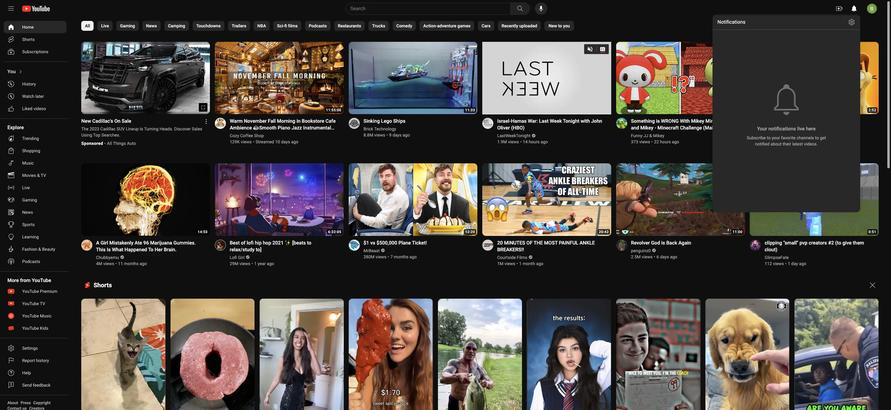 Task type: vqa. For each thing, say whether or not it's contained in the screenshot.
Views related to God
yes



Task type: locate. For each thing, give the bounding box(es) containing it.
0 vertical spatial is
[[140, 127, 143, 132]]

0 vertical spatial all
[[85, 23, 90, 28]]

months right the 11
[[124, 261, 139, 266]]

something is wrong with mikey minecraft jj and mikey - minecraft challenge (maizen mizen mazien) by funny jj & mikey 373 views 22 hours ago 30 minutes element
[[631, 118, 738, 138]]

2 horizontal spatial music
[[230, 132, 243, 138]]

1 vertical spatial news
[[22, 210, 33, 215]]

is up chubbyemu link
[[107, 247, 111, 253]]

views for god
[[642, 255, 653, 260]]

0 horizontal spatial 1
[[254, 261, 257, 266]]

jj inside 'link'
[[644, 133, 649, 138]]

new cadillac's on sale
[[81, 118, 131, 124]]

& inside 'link'
[[650, 133, 652, 138]]

ago right year
[[267, 261, 274, 266]]

notified
[[755, 142, 770, 147]]

7 for movie
[[791, 133, 793, 138]]

day
[[792, 261, 798, 266]]

$1 vs $500,000 plane ticket!
[[364, 240, 427, 246]]

history
[[36, 358, 49, 363]]

youtube up youtube music
[[22, 301, 39, 306]]

action-
[[423, 23, 437, 28]]

hours for war:
[[529, 140, 540, 145]]

20 minutes, 42 seconds element
[[599, 230, 609, 234]]

1 left year
[[254, 261, 257, 266]]

11 hours, 55 minutes element
[[326, 108, 341, 113]]

all for all
[[85, 23, 90, 28]]

views down coffee
[[241, 140, 252, 145]]

1 down films
[[519, 261, 522, 266]]

hamas
[[511, 118, 527, 124]]

1 vertical spatial &
[[37, 173, 40, 178]]

1 horizontal spatial months
[[394, 255, 409, 260]]

& right mazien) at the right of page
[[650, 133, 652, 138]]

1 horizontal spatial gaming
[[120, 23, 135, 28]]

a girl mistakenly ate 96 marijuana gummies. this is what happened to her brain. link
[[96, 240, 203, 253]]

to inside tab list
[[558, 23, 562, 28]]

1 year ago
[[254, 261, 274, 266]]

0 vertical spatial the
[[765, 118, 774, 124]]

to down ambience
[[245, 132, 249, 138]]

podcasts down fashion
[[22, 259, 40, 264]]

history link
[[4, 78, 67, 90], [4, 78, 67, 90]]

notifications
[[718, 19, 746, 25]]

youtube left kids on the left of the page
[[22, 326, 39, 331]]

is inside a girl mistakenly ate 96 marijuana gummies. this is what happened to her brain.
[[107, 247, 111, 253]]

liked videos
[[22, 106, 46, 111]]

2 1 from the left
[[519, 261, 522, 266]]

ago for revolver god is back again
[[670, 255, 678, 260]]

get
[[820, 135, 826, 140]]

sports
[[22, 222, 35, 227]]

1 vertical spatial months
[[124, 261, 139, 266]]

10
[[275, 140, 280, 145]]

to
[[558, 23, 562, 28], [245, 132, 249, 138], [767, 135, 771, 140], [815, 135, 819, 140], [307, 240, 312, 246]]

2 horizontal spatial hours
[[794, 133, 805, 138]]

views for "small"
[[773, 261, 784, 266]]

0 horizontal spatial minecraft
[[658, 125, 679, 131]]

1 horizontal spatial girl
[[238, 255, 245, 260]]

views down penguinz0 link
[[642, 255, 653, 260]]

0 horizontal spatial new
[[81, 118, 91, 124]]

girl inside a girl mistakenly ate 96 marijuana gummies. this is what happened to her brain.
[[101, 240, 108, 246]]

girl for lofi
[[238, 255, 245, 260]]

1 left day
[[788, 261, 791, 266]]

jj up mizen
[[728, 118, 734, 124]]

& right movies
[[37, 173, 40, 178]]

views down glimpsefate link
[[773, 261, 784, 266]]

ago down ticket! at left bottom
[[410, 255, 417, 260]]

views down funny jj & mikey
[[640, 140, 650, 145]]

1 vertical spatial live
[[22, 185, 30, 190]]

music up 129k
[[230, 132, 243, 138]]

ago for something is wrong with mikey minecraft jj and mikey - minecraft challenge (maizen mizen mazien)
[[672, 140, 679, 145]]

7 down $1 vs $500,000 plane ticket! by mrbeast 280,150,507 views 7 months ago 12 minutes, 20 seconds element
[[391, 255, 393, 260]]

tab list
[[81, 17, 574, 34]]

oliver
[[497, 125, 510, 131]]

more from youtube
[[7, 278, 51, 284]]

0 horizontal spatial girl
[[101, 240, 108, 246]]

1 vertical spatial all
[[107, 141, 112, 146]]

ago right month on the right bottom of page
[[536, 261, 544, 266]]

turning
[[144, 127, 159, 132]]

john
[[591, 118, 602, 124]]

1 horizontal spatial new
[[549, 23, 557, 28]]

373 views
[[631, 140, 650, 145]]

2 horizontal spatial days
[[660, 255, 669, 260]]

months for plane
[[394, 255, 409, 260]]

history
[[22, 82, 36, 87]]

1 horizontal spatial is
[[662, 240, 665, 246]]

top
[[93, 133, 100, 138]]

months for ate
[[124, 261, 139, 266]]

later
[[35, 94, 44, 99]]

podcasts right films
[[309, 23, 327, 28]]

0 horizontal spatial is
[[656, 118, 660, 124]]

the
[[81, 127, 89, 132]]

shorts link
[[4, 33, 67, 46], [4, 33, 67, 46]]

explore
[[7, 125, 24, 131]]

0 vertical spatial girl
[[101, 240, 108, 246]]

(hd)
[[850, 118, 860, 124]]

1 horizontal spatial the
[[765, 118, 774, 124]]

1 for lofi
[[254, 261, 257, 266]]

None search field
[[334, 2, 531, 15]]

cozy coffee shop link
[[230, 133, 264, 139]]

youtube kids link
[[4, 322, 67, 335], [4, 322, 67, 335]]

ticket!
[[412, 240, 427, 246]]

minecraft up (maizen
[[706, 118, 727, 124]]

is inside something is wrong with mikey minecraft jj and mikey - minecraft challenge (maizen mizen mazien)
[[656, 118, 660, 124]]

views down chubbyemu link
[[103, 261, 114, 266]]

liked videos link
[[4, 103, 67, 115], [4, 103, 67, 115]]

hours for movie
[[794, 133, 805, 138]]

280m
[[364, 255, 375, 260]]

1 horizontal spatial podcasts
[[309, 23, 327, 28]]

0 vertical spatial days
[[393, 133, 402, 138]]

views for vs
[[376, 255, 387, 260]]

1 horizontal spatial jj
[[728, 118, 734, 124]]

- up funny jj & mikey 'link'
[[655, 125, 657, 131]]

mikey up challenge
[[691, 118, 705, 124]]

clipping "small" pvp creators #2 (to give them clout)
[[765, 240, 864, 253]]

views for hamas
[[508, 140, 519, 145]]

0 vertical spatial live
[[101, 23, 109, 28]]

2 vertical spatial &
[[38, 247, 41, 252]]

give
[[843, 240, 852, 246]]

views down mrbeast link
[[376, 255, 387, 260]]

hours right 14
[[529, 140, 540, 145]]

the garfield movie - official trailer (hd)
[[765, 118, 860, 124]]

hours right 22 in the right top of the page
[[660, 140, 671, 145]]

ago down "ships"
[[403, 133, 410, 138]]

shorts down 4m views
[[94, 282, 112, 289]]

premium
[[40, 289, 57, 294]]

november
[[244, 118, 267, 124]]

& for beauty
[[38, 247, 41, 252]]

movies & tv link
[[4, 169, 67, 182], [4, 169, 67, 182]]

20 minutes of the most painful ankle breakers!!
[[497, 240, 595, 253]]

1 vertical spatial days
[[281, 140, 290, 145]]

to left "you"
[[558, 23, 562, 28]]

creators
[[809, 240, 827, 246]]

sony pictures entertainment image
[[750, 118, 761, 129]]

hop
[[263, 240, 271, 246]]

a girl mistakenly ate 96 marijuana gummies. this is what happened to her brain.
[[96, 240, 196, 253]]

1 horizontal spatial news
[[146, 23, 157, 28]]

1 horizontal spatial days
[[393, 133, 402, 138]]

new inside "link"
[[81, 118, 91, 124]]

views for girl
[[103, 261, 114, 266]]

news
[[146, 23, 157, 28], [22, 210, 33, 215]]

1 horizontal spatial 1
[[519, 261, 522, 266]]

0 horizontal spatial is
[[107, 247, 111, 253]]

51 seconds element
[[869, 230, 877, 234]]

views
[[374, 133, 385, 138], [776, 133, 787, 138], [241, 140, 252, 145], [508, 140, 519, 145], [640, 140, 650, 145], [376, 255, 387, 260], [642, 255, 653, 260], [103, 261, 114, 266], [240, 261, 250, 266], [505, 261, 516, 266], [773, 261, 784, 266]]

1 horizontal spatial is
[[140, 127, 143, 132]]

views for lego
[[374, 133, 385, 138]]

7 down sony pictures entertainment
[[791, 133, 793, 138]]

ago down jazz at left
[[291, 140, 298, 145]]

12:20 link
[[349, 164, 478, 237]]

lofi
[[230, 255, 237, 260]]

tv down 'youtube premium'
[[40, 301, 45, 306]]

2 minutes, 52 seconds element
[[869, 108, 877, 113]]

7 hours ago
[[791, 133, 814, 138]]

challenge
[[680, 125, 702, 131]]

1
[[254, 261, 257, 266], [519, 261, 522, 266], [788, 261, 791, 266]]

1 horizontal spatial all
[[107, 141, 112, 146]]

ago for 20 minutes of the most painful ankle breakers!!
[[536, 261, 544, 266]]

this
[[96, 247, 106, 253]]

ago right day
[[799, 261, 807, 266]]

0 horizontal spatial shorts
[[22, 37, 35, 42]]

about
[[7, 401, 18, 406]]

ago down happened
[[140, 261, 147, 266]]

hours down live
[[794, 133, 805, 138]]

views down brick technology
[[374, 133, 385, 138]]

subscriptions
[[22, 49, 48, 54]]

jj up 373 views
[[644, 133, 649, 138]]

lofi girl
[[230, 255, 245, 260]]

new to you
[[549, 23, 570, 28]]

0 horizontal spatial podcasts
[[22, 259, 40, 264]]

1 vertical spatial 7
[[391, 255, 393, 260]]

1 vertical spatial music
[[22, 161, 34, 166]]

beauty
[[42, 247, 55, 252]]

280m views
[[364, 255, 387, 260]]

tv right movies
[[41, 173, 46, 178]]

podcasts inside tab list
[[309, 23, 327, 28]]

to right the [beats
[[307, 240, 312, 246]]

minecraft down wrong
[[658, 125, 679, 131]]

months down plane
[[394, 255, 409, 260]]

to left your
[[767, 135, 771, 140]]

music
[[230, 132, 243, 138], [22, 161, 34, 166], [40, 314, 52, 319]]

1 horizontal spatial -
[[815, 118, 817, 124]]

0 vertical spatial 7
[[791, 133, 793, 138]]

brain.
[[164, 247, 177, 253]]

ago down back
[[670, 255, 678, 260]]

1 vertical spatial podcasts
[[22, 259, 40, 264]]

warm november fall morning in bookstore cafe ambience ☕smooth piano jazz instrumental music to study by cozy coffee shop 129,577 views streamed 10 days ago 11 hours, 55 minutes element
[[230, 118, 337, 138]]

ago for israel-hamas war: last week tonight with john oliver (hbo)
[[541, 140, 548, 145]]

0 horizontal spatial -
[[655, 125, 657, 131]]

best of lofi hip hop 2021 ✨ [beats to relax/study to] by lofi girl 29,744,018 views 1 year ago 6 hours, 32 minutes element
[[230, 240, 337, 253]]

sales
[[192, 127, 202, 132]]

2 vertical spatial mikey
[[653, 133, 665, 138]]

cozy coffee shop
[[230, 133, 264, 138]]

music up kids on the left of the page
[[40, 314, 52, 319]]

days right 6
[[660, 255, 669, 260]]

- up here
[[815, 118, 817, 124]]

youtube for music
[[22, 314, 39, 319]]

views down courtside films
[[505, 261, 516, 266]]

0 horizontal spatial months
[[124, 261, 139, 266]]

all for all things auto
[[107, 141, 112, 146]]

youtube down youtube tv
[[22, 314, 39, 319]]

subscriptions link
[[4, 46, 67, 58], [4, 46, 67, 58]]

trending
[[22, 136, 39, 141]]

0 vertical spatial months
[[394, 255, 409, 260]]

movie
[[799, 118, 814, 124]]

is left wrong
[[656, 118, 660, 124]]

brick technology
[[364, 127, 396, 132]]

1 vertical spatial jj
[[644, 133, 649, 138]]

the garfield movie - official trailer (hd) by sony pictures entertainment 738,919 views 7 hours ago 2 minutes, 52 seconds element
[[765, 118, 860, 125]]

1 vertical spatial new
[[81, 118, 91, 124]]

new for new cadillac's on sale
[[81, 118, 91, 124]]

shorts down home
[[22, 37, 35, 42]]

seek slider slider
[[481, 110, 612, 116]]

mrbeast image
[[349, 240, 360, 251]]

youtube music
[[22, 314, 52, 319]]

1 vertical spatial the
[[534, 240, 543, 246]]

best of lofi hip hop 2021 ✨ [beats to relax/study to]
[[230, 240, 312, 253]]

1 1 from the left
[[254, 261, 257, 266]]

0 horizontal spatial 7
[[391, 255, 393, 260]]

new for new to you
[[549, 23, 557, 28]]

ago for sinking lego ships
[[403, 133, 410, 138]]

views down "lofi girl" link
[[240, 261, 250, 266]]

youtube down more from youtube
[[22, 289, 39, 294]]

20
[[497, 240, 503, 246]]

the right of
[[534, 240, 543, 246]]

pvp
[[800, 240, 808, 246]]

girl right 'a'
[[101, 240, 108, 246]]

sinking lego ships link
[[364, 118, 410, 125]]

hours
[[794, 133, 805, 138], [529, 140, 540, 145], [660, 140, 671, 145]]

1 vertical spatial is
[[107, 247, 111, 253]]

7 for $500,000
[[391, 255, 393, 260]]

0 horizontal spatial music
[[22, 161, 34, 166]]

days for revolver god is back again
[[660, 255, 669, 260]]

official
[[818, 118, 834, 124]]

what
[[112, 247, 123, 253]]

new up the
[[81, 118, 91, 124]]

is right lineup
[[140, 127, 143, 132]]

$1 vs $500,000 plane ticket! by mrbeast 280,150,507 views 7 months ago 12 minutes, 20 seconds element
[[364, 240, 427, 247]]

ago for best of lofi hip hop 2021 ✨ [beats to relax/study to]
[[267, 261, 274, 266]]

girl up 29m views
[[238, 255, 245, 260]]

2 vertical spatial music
[[40, 314, 52, 319]]

days for sinking lego ships
[[393, 133, 402, 138]]

revolver god is back again by penguinz0 2,512,648 views 6 days ago 11 minutes element
[[631, 240, 691, 247]]

ago for $1 vs $500,000 plane ticket!
[[410, 255, 417, 260]]

new left "you"
[[549, 23, 557, 28]]

0 vertical spatial jj
[[728, 118, 734, 124]]

is right 'god'
[[662, 240, 665, 246]]

days right 9
[[393, 133, 402, 138]]

news left camping
[[146, 23, 157, 28]]

news up sports
[[22, 210, 33, 215]]

0 vertical spatial -
[[815, 118, 817, 124]]

youtube up 'youtube premium'
[[32, 278, 51, 284]]

music up movies
[[22, 161, 34, 166]]

0 horizontal spatial hours
[[529, 140, 540, 145]]

a girl mistakenly ate 96 marijuana gummies. this is what happened to her brain. by chubbyemu 4,089,685 views 11 months ago 14 minutes, 53 seconds element
[[96, 240, 203, 253]]

0 vertical spatial tv
[[41, 173, 46, 178]]

0 horizontal spatial live
[[22, 185, 30, 190]]

0 horizontal spatial the
[[534, 240, 543, 246]]

courtside films image
[[483, 240, 494, 251]]

6:32:05
[[328, 230, 341, 234]]

ago down israel-hamas war: last week tonight with john oliver (hbo)
[[541, 140, 548, 145]]

14 minutes, 53 seconds element
[[198, 230, 208, 234]]

0 vertical spatial gaming
[[120, 23, 135, 28]]

sony pictures entertainment
[[765, 127, 819, 132]]

$1 vs $500,000 plane ticket! link
[[364, 240, 427, 247]]

& for tv
[[37, 173, 40, 178]]

& left beauty
[[38, 247, 41, 252]]

1 vertical spatial girl
[[238, 255, 245, 260]]

shopping link
[[4, 145, 67, 157], [4, 145, 67, 157]]

days right 10
[[281, 140, 290, 145]]

0 horizontal spatial news
[[22, 210, 33, 215]]

0 vertical spatial &
[[650, 133, 652, 138]]

with
[[680, 118, 690, 124]]

live
[[101, 23, 109, 28], [22, 185, 30, 190]]

views down "pictures"
[[776, 133, 787, 138]]

mikey down 'something'
[[641, 125, 654, 131]]

brick
[[364, 127, 373, 132]]

learning
[[22, 235, 39, 240]]

action-adventure games
[[423, 23, 471, 28]]

3 1 from the left
[[788, 261, 791, 266]]

Search text field
[[351, 5, 509, 13]]

all inside tab list
[[85, 23, 90, 28]]

0 horizontal spatial jj
[[644, 133, 649, 138]]

0 horizontal spatial all
[[85, 23, 90, 28]]

1 horizontal spatial music
[[40, 314, 52, 319]]

views down lastweektonight
[[508, 140, 519, 145]]

1 horizontal spatial minecraft
[[706, 118, 727, 124]]

0 vertical spatial minecraft
[[706, 118, 727, 124]]

ago for a girl mistakenly ate 96 marijuana gummies. this is what happened to her brain.
[[140, 261, 147, 266]]

0 vertical spatial shorts
[[22, 37, 35, 42]]

2 vertical spatial days
[[660, 255, 669, 260]]

views for november
[[241, 140, 252, 145]]

music inside the warm november fall morning in bookstore cafe ambience ☕smooth piano jazz instrumental music to study
[[230, 132, 243, 138]]

instrumental
[[303, 125, 331, 131]]

youtube for kids
[[22, 326, 39, 331]]

0 vertical spatial new
[[549, 23, 557, 28]]

2 horizontal spatial 1
[[788, 261, 791, 266]]

tab list containing all
[[81, 17, 574, 34]]

mikey up 22 in the right top of the page
[[653, 133, 665, 138]]

is inside 'the 2023 cadillac suv lineup is turning heads. discover sales using top searches.'
[[140, 127, 143, 132]]

0 vertical spatial music
[[230, 132, 243, 138]]

and
[[631, 125, 639, 131]]

shopping
[[22, 148, 40, 153]]

ago down something is wrong with mikey minecraft jj and mikey - minecraft challenge (maizen mizen mazien)
[[672, 140, 679, 145]]

0 vertical spatial news
[[146, 23, 157, 28]]

0 horizontal spatial gaming
[[22, 198, 37, 203]]

0 vertical spatial is
[[656, 118, 660, 124]]

1 vertical spatial shorts
[[94, 282, 112, 289]]

1 horizontal spatial hours
[[660, 140, 671, 145]]

sinking lego ships by brick technology 8,888,134 views 9 days ago 11 minutes, 33 seconds element
[[364, 118, 410, 125]]

comedy
[[397, 23, 412, 28]]

ago down here
[[806, 133, 814, 138]]

views for minutes
[[505, 261, 516, 266]]

1 horizontal spatial 7
[[791, 133, 793, 138]]

1 vertical spatial is
[[662, 240, 665, 246]]

1 vertical spatial -
[[655, 125, 657, 131]]

the up sony
[[765, 118, 774, 124]]

0 vertical spatial podcasts
[[309, 23, 327, 28]]

month
[[523, 261, 535, 266]]



Task type: describe. For each thing, give the bounding box(es) containing it.
cafe
[[326, 118, 336, 124]]

news inside tab list
[[146, 23, 157, 28]]

1.9m views
[[497, 140, 519, 145]]

gaming inside tab list
[[120, 23, 135, 28]]

fashion
[[22, 247, 37, 252]]

lofi girl image
[[215, 240, 226, 251]]

settings
[[22, 346, 38, 351]]

the inside the garfield movie - official trailer (hd) by sony pictures entertainment 738,919 views 7 hours ago 2 minutes, 52 seconds element
[[765, 118, 774, 124]]

vs
[[370, 240, 375, 246]]

fi
[[285, 23, 287, 28]]

notifications
[[769, 126, 796, 132]]

about press copyright
[[7, 401, 51, 406]]

1 for of
[[519, 261, 522, 266]]

6:32:05 link
[[215, 164, 344, 237]]

11 months ago
[[118, 261, 147, 266]]

22 hours ago
[[654, 140, 679, 145]]

- inside something is wrong with mikey minecraft jj and mikey - minecraft challenge (maizen mizen mazien)
[[655, 125, 657, 131]]

subscribe to your favorite channels to get notified about their latest videos.
[[747, 135, 827, 147]]

sponsored
[[81, 141, 103, 146]]

piano
[[278, 125, 290, 131]]

youtube for tv
[[22, 301, 39, 306]]

penguinz0 link
[[631, 248, 652, 254]]

bookstore
[[302, 118, 324, 124]]

ago for clipping "small" pvp creators #2 (to give them clout)
[[799, 261, 807, 266]]

mrbeast
[[364, 248, 380, 253]]

courtside films link
[[497, 255, 528, 261]]

2.5m
[[631, 255, 641, 260]]

1 for pvp
[[788, 261, 791, 266]]

movies & tv
[[22, 173, 46, 178]]

is inside revolver god is back again by penguinz0 2,512,648 views 6 days ago 11 minutes element
[[662, 240, 665, 246]]

views for of
[[240, 261, 250, 266]]

1m views
[[497, 261, 516, 266]]

sci-fi films
[[277, 23, 298, 28]]

1m
[[497, 261, 504, 266]]

israel-
[[497, 118, 511, 124]]

youtube for premium
[[22, 289, 39, 294]]

to left get
[[815, 135, 819, 140]]

garfield
[[776, 118, 798, 124]]

1 vertical spatial mikey
[[641, 125, 654, 131]]

ago for the garfield movie - official trailer (hd)
[[806, 133, 814, 138]]

trailer
[[835, 118, 849, 124]]

searches.
[[101, 133, 120, 138]]

new cadillac's on sale link
[[81, 118, 139, 125]]

1 vertical spatial minecraft
[[658, 125, 679, 131]]

6 hours, 32 minutes, 5 seconds element
[[328, 230, 341, 234]]

6
[[657, 255, 659, 260]]

courtside
[[497, 255, 516, 260]]

war:
[[528, 118, 538, 124]]

in
[[297, 118, 301, 124]]

12 minutes, 20 seconds element
[[465, 230, 475, 234]]

recently uploaded
[[502, 23, 537, 28]]

cadillac's
[[92, 118, 113, 124]]

0 horizontal spatial days
[[281, 140, 290, 145]]

hours for wrong
[[660, 140, 671, 145]]

clipping "small" pvp creators #2 (to give them clout) link
[[765, 240, 872, 253]]

12:20
[[465, 230, 475, 234]]

trucks
[[372, 23, 385, 28]]

year
[[258, 261, 266, 266]]

chubbyemu
[[96, 255, 119, 260]]

to]
[[256, 247, 262, 253]]

jj inside something is wrong with mikey minecraft jj and mikey - minecraft challenge (maizen mizen mazien)
[[728, 118, 734, 124]]

14:53 link
[[81, 164, 210, 237]]

funny jj & mikey image
[[616, 118, 628, 129]]

favorite
[[781, 135, 796, 140]]

nba
[[257, 23, 266, 28]]

clipping "small" pvp creators #2 (to give them clout) by glimpsefate 112 views 1 day ago 51 seconds element
[[765, 240, 872, 253]]

1 horizontal spatial shorts
[[94, 282, 112, 289]]

your
[[757, 126, 768, 132]]

[beats
[[292, 240, 306, 246]]

7 months ago
[[391, 255, 417, 260]]

views for is
[[640, 140, 650, 145]]

11 minutes, 33 seconds element
[[465, 108, 475, 113]]

to inside 'best of lofi hip hop 2021 ✨ [beats to relax/study to]'
[[307, 240, 312, 246]]

1 horizontal spatial live
[[101, 23, 109, 28]]

14 hours ago
[[523, 140, 548, 145]]

20 minutes of the most painful ankle breakers!! by courtside films 1,011,848 views 1 month ago 20 minutes element
[[497, 240, 604, 253]]

(to
[[836, 240, 842, 246]]

with
[[581, 118, 590, 124]]

29m views
[[230, 261, 250, 266]]

cozy coffee shop image
[[215, 118, 226, 129]]

morning
[[277, 118, 295, 124]]

relax/study
[[230, 247, 255, 253]]

lego
[[381, 118, 392, 124]]

girl for a
[[101, 240, 108, 246]]

chubbyemu image
[[81, 240, 92, 251]]

14:53
[[198, 230, 208, 234]]

avatar image image
[[867, 4, 877, 14]]

of
[[527, 240, 533, 246]]

press link
[[21, 401, 31, 406]]

brick technology image
[[349, 118, 360, 129]]

penguinz0 image
[[616, 240, 628, 251]]

happened
[[125, 247, 147, 253]]

coffee
[[240, 133, 253, 138]]

mikey inside 'link'
[[653, 133, 665, 138]]

lastweektonight image
[[483, 118, 494, 129]]

views for garfield
[[776, 133, 787, 138]]

sony pictures entertainment link
[[765, 126, 820, 132]]

to inside the warm november fall morning in bookstore cafe ambience ☕smooth piano jazz instrumental music to study
[[245, 132, 249, 138]]

20:42
[[599, 230, 609, 234]]

sinking
[[364, 118, 380, 124]]

brick technology link
[[364, 126, 397, 132]]

channels
[[797, 135, 814, 140]]

about
[[771, 142, 782, 147]]

0 vertical spatial mikey
[[691, 118, 705, 124]]

best of lofi hip hop 2021 ✨ [beats to relax/study to] link
[[230, 240, 337, 253]]

1 vertical spatial gaming
[[22, 198, 37, 203]]

#2
[[829, 240, 834, 246]]

help
[[22, 371, 31, 376]]

last
[[539, 118, 549, 124]]

the 2023 cadillac suv lineup is turning heads. discover sales using top searches.
[[81, 127, 202, 138]]

warm november fall morning in bookstore cafe ambience ☕smooth piano jazz instrumental music to study link
[[230, 118, 337, 138]]

subscribe
[[747, 135, 766, 140]]

96
[[143, 240, 149, 246]]

the inside "20 minutes of the most painful ankle breakers!!"
[[534, 240, 543, 246]]

israel-hamas war: last week tonight with john oliver (hbo) by lastweektonight 1,994,551 views 14 hours ago 31 minutes element
[[497, 118, 604, 132]]

cadillac
[[100, 127, 116, 132]]

lineup
[[126, 127, 139, 132]]

11:55:00 link
[[215, 42, 344, 115]]

something is wrong with mikey minecraft jj and mikey - minecraft challenge (maizen mizen mazien) link
[[631, 118, 738, 138]]

20:42 link
[[483, 164, 612, 237]]

1 vertical spatial tv
[[40, 301, 45, 306]]

ankle
[[580, 240, 595, 246]]

youtube video player element
[[481, 42, 612, 116]]

youtube tv
[[22, 301, 45, 306]]

latest
[[793, 142, 803, 147]]

israel-hamas war: last week tonight with john oliver (hbo)
[[497, 118, 602, 131]]

11 minutes element
[[733, 230, 743, 234]]

11:55:00
[[326, 108, 341, 113]]

mizen
[[722, 125, 736, 131]]

112 views
[[765, 261, 784, 266]]

copyright
[[33, 401, 51, 406]]

glimpsefate image
[[750, 240, 761, 251]]



